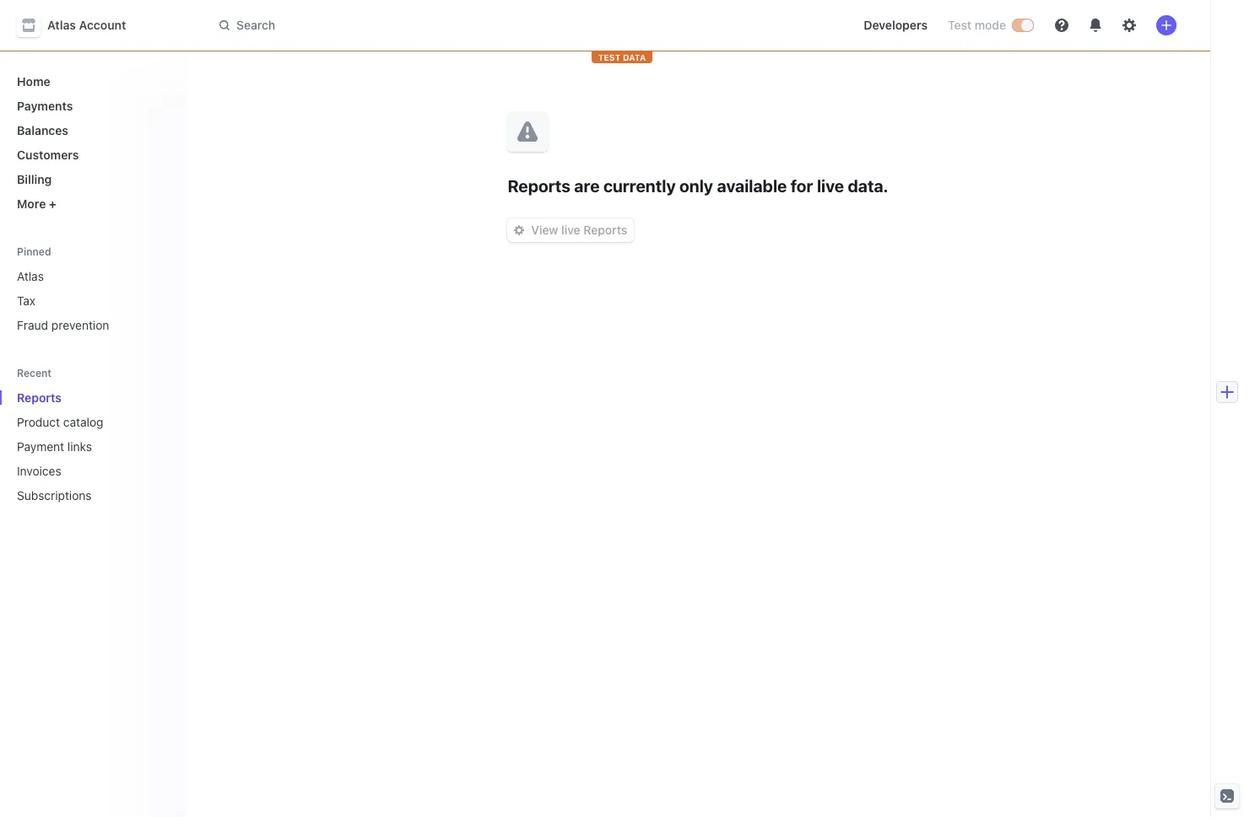 Task type: describe. For each thing, give the bounding box(es) containing it.
subscriptions
[[17, 489, 92, 503]]

test data
[[598, 52, 646, 62]]

mode
[[975, 18, 1006, 32]]

atlas for atlas account
[[47, 18, 76, 32]]

test
[[598, 52, 621, 62]]

svg image
[[514, 225, 524, 236]]

pinned navigation links element
[[10, 245, 172, 339]]

account
[[79, 18, 126, 32]]

settings image
[[1123, 19, 1136, 32]]

invoices link
[[10, 457, 149, 485]]

search
[[236, 18, 275, 32]]

billing link
[[10, 165, 172, 193]]

data
[[623, 52, 646, 62]]

currently
[[603, 176, 676, 196]]

links
[[67, 440, 92, 454]]

atlas link
[[10, 262, 172, 290]]

atlas account
[[47, 18, 126, 32]]

recent navigation links element
[[0, 366, 186, 510]]

payments link
[[10, 92, 172, 120]]

fraud prevention link
[[10, 311, 172, 339]]

developers
[[864, 18, 928, 32]]

more +
[[17, 197, 57, 211]]

catalog
[[63, 415, 103, 430]]

customers
[[17, 148, 79, 162]]

recent
[[17, 367, 52, 380]]

Search text field
[[209, 10, 685, 41]]

core navigation links element
[[10, 68, 172, 218]]

home
[[17, 74, 50, 89]]

test mode
[[948, 18, 1006, 32]]

payments
[[17, 99, 73, 113]]

payment links link
[[10, 433, 149, 461]]

reports link
[[10, 384, 149, 412]]

subscriptions link
[[10, 482, 149, 510]]

customers link
[[10, 141, 172, 169]]

balances link
[[10, 116, 172, 144]]

home link
[[10, 68, 172, 95]]

notifications image
[[1089, 19, 1102, 32]]

pinned element
[[10, 262, 172, 339]]

help image
[[1055, 19, 1069, 32]]

developers link
[[857, 12, 934, 39]]

1 horizontal spatial live
[[817, 176, 844, 196]]

atlas for atlas
[[17, 269, 44, 284]]



Task type: vqa. For each thing, say whether or not it's contained in the screenshot.
More +
yes



Task type: locate. For each thing, give the bounding box(es) containing it.
atlas
[[47, 18, 76, 32], [17, 269, 44, 284]]

2 vertical spatial reports
[[17, 391, 62, 405]]

reports
[[508, 176, 570, 196], [583, 223, 627, 237], [17, 391, 62, 405]]

for
[[791, 176, 813, 196]]

view live reports button
[[508, 219, 634, 242]]

0 horizontal spatial live
[[561, 223, 580, 237]]

prevention
[[51, 318, 109, 333]]

product
[[17, 415, 60, 430]]

0 vertical spatial reports
[[508, 176, 570, 196]]

+
[[49, 197, 57, 211]]

1 horizontal spatial atlas
[[47, 18, 76, 32]]

Search search field
[[209, 10, 685, 41]]

invoices
[[17, 464, 61, 479]]

live right view
[[561, 223, 580, 237]]

0 horizontal spatial reports
[[17, 391, 62, 405]]

reports are currently only available for live data.
[[508, 176, 888, 196]]

0 horizontal spatial atlas
[[17, 269, 44, 284]]

payment
[[17, 440, 64, 454]]

view live reports
[[531, 223, 627, 237]]

data.
[[848, 176, 888, 196]]

reports down are
[[583, 223, 627, 237]]

1 vertical spatial reports
[[583, 223, 627, 237]]

payment links
[[17, 440, 92, 454]]

atlas left account
[[47, 18, 76, 32]]

test
[[948, 18, 971, 32]]

1 vertical spatial live
[[561, 223, 580, 237]]

only
[[679, 176, 713, 196]]

1 horizontal spatial reports
[[508, 176, 570, 196]]

0 vertical spatial live
[[817, 176, 844, 196]]

reports inside 'reports' link
[[17, 391, 62, 405]]

tax link
[[10, 287, 172, 315]]

are
[[574, 176, 600, 196]]

atlas down pinned
[[17, 269, 44, 284]]

more
[[17, 197, 46, 211]]

reports for 'reports' link
[[17, 391, 62, 405]]

reports up product
[[17, 391, 62, 405]]

reports up view
[[508, 176, 570, 196]]

billing
[[17, 172, 52, 187]]

live right for
[[817, 176, 844, 196]]

fraud
[[17, 318, 48, 333]]

tax
[[17, 294, 36, 308]]

fraud prevention
[[17, 318, 109, 333]]

0 vertical spatial atlas
[[47, 18, 76, 32]]

atlas inside button
[[47, 18, 76, 32]]

reports inside the view live reports button
[[583, 223, 627, 237]]

view
[[531, 223, 558, 237]]

recent element
[[0, 384, 186, 510]]

product catalog
[[17, 415, 103, 430]]

1 vertical spatial atlas
[[17, 269, 44, 284]]

live inside button
[[561, 223, 580, 237]]

balances
[[17, 123, 68, 138]]

atlas account button
[[17, 14, 143, 37]]

available
[[717, 176, 787, 196]]

reports for reports are currently only available for live data.
[[508, 176, 570, 196]]

atlas inside pinned "element"
[[17, 269, 44, 284]]

pinned
[[17, 246, 51, 258]]

live
[[817, 176, 844, 196], [561, 223, 580, 237]]

2 horizontal spatial reports
[[583, 223, 627, 237]]

product catalog link
[[10, 408, 149, 436]]



